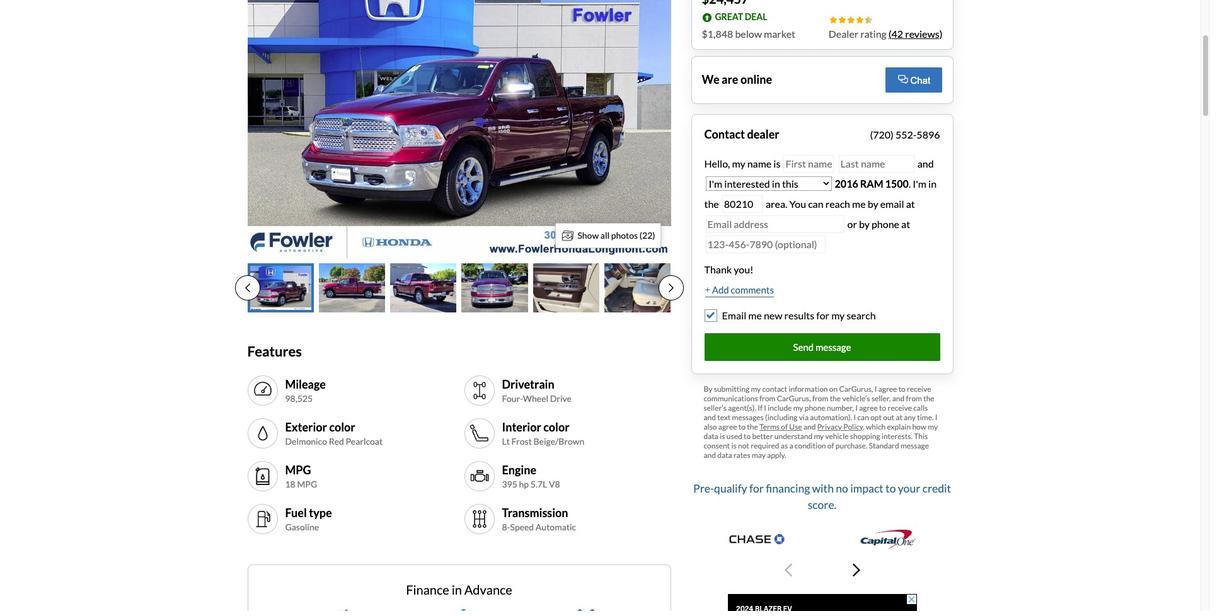 Task type: describe. For each thing, give the bounding box(es) containing it.
great deal
[[715, 11, 767, 22]]

by submitting my contact information on cargurus, i agree to receive communications from cargurus, from the vehicle's seller, and from the seller's agent(s). if i include my phone number, i agree to receive calls and text messages (including via automation). i can opt out at any time. i also agree to the
[[704, 384, 938, 432]]

you!
[[734, 263, 754, 275]]

the inside . i'm in the
[[704, 198, 719, 210]]

fuel
[[285, 506, 307, 520]]

may
[[752, 451, 766, 460]]

rates
[[734, 451, 750, 460]]

Phone (optional) telephone field
[[706, 235, 825, 253]]

advertisement region
[[728, 594, 917, 611]]

vehicle full photo image
[[247, 0, 671, 258]]

email
[[880, 198, 904, 210]]

to inside , which explain how my data is used to better understand my vehicle shopping interests. this consent is not required as a condition of purchase. standard message and data rates may apply.
[[744, 432, 751, 441]]

a
[[789, 441, 793, 451]]

0 horizontal spatial can
[[808, 198, 824, 210]]

show
[[578, 230, 599, 241]]

2 from from the left
[[812, 394, 828, 403]]

messages
[[732, 413, 764, 422]]

required
[[751, 441, 779, 451]]

2 vertical spatial agree
[[718, 422, 737, 432]]

type
[[309, 506, 332, 520]]

chevron right image
[[852, 563, 860, 578]]

wheel
[[523, 393, 548, 404]]

color for interior color
[[543, 420, 570, 434]]

send message button
[[704, 333, 940, 361]]

3 from from the left
[[906, 394, 922, 403]]

red
[[329, 436, 344, 447]]

0 vertical spatial mpg
[[285, 463, 311, 477]]

you
[[789, 198, 806, 210]]

and inside , which explain how my data is used to better understand my vehicle shopping interests. this consent is not required as a condition of purchase. standard message and data rates may apply.
[[704, 451, 716, 460]]

send
[[793, 341, 814, 353]]

below
[[735, 27, 762, 39]]

or by phone at
[[848, 218, 910, 230]]

0 vertical spatial by
[[868, 198, 878, 210]]

not
[[738, 441, 749, 451]]

calls
[[913, 403, 928, 413]]

seller's
[[704, 403, 727, 413]]

and right use
[[804, 422, 816, 432]]

apply.
[[767, 451, 786, 460]]

exterior color image
[[252, 424, 273, 444]]

fuel type image
[[252, 510, 273, 530]]

message inside , which explain how my data is used to better understand my vehicle shopping interests. this consent is not required as a condition of purchase. standard message and data rates may apply.
[[901, 441, 929, 451]]

i right if
[[764, 403, 766, 413]]

my right how
[[928, 422, 938, 432]]

contact
[[762, 384, 787, 394]]

submitting
[[714, 384, 749, 394]]

1 vertical spatial at
[[901, 218, 910, 230]]

agent(s).
[[728, 403, 756, 413]]

2016
[[835, 177, 858, 189]]

plus image
[[705, 287, 710, 293]]

hello,
[[704, 157, 730, 169]]

5.7l
[[531, 479, 547, 490]]

reach
[[826, 198, 850, 210]]

interior color lt frost beige/brown
[[502, 420, 584, 447]]

next page image
[[668, 283, 673, 293]]

shopping
[[850, 432, 880, 441]]

0 vertical spatial receive
[[907, 384, 931, 394]]

which
[[866, 422, 886, 432]]

automatic
[[536, 522, 576, 533]]

pre-qualify for financing with no impact to your credit score. button
[[691, 475, 953, 589]]

engine 395 hp 5.7l v8
[[502, 463, 560, 490]]

contact dealer
[[704, 127, 779, 141]]

.
[[909, 177, 911, 189]]

1 vertical spatial receive
[[888, 403, 912, 413]]

drivetrain
[[502, 377, 554, 391]]

the left terms
[[747, 422, 758, 432]]

and up i'm
[[916, 157, 934, 169]]

view vehicle photo 3 image
[[390, 263, 457, 313]]

0 vertical spatial data
[[704, 432, 718, 441]]

vehicle's
[[842, 394, 870, 403]]

or
[[848, 218, 857, 230]]

to right seller,
[[899, 384, 906, 394]]

interior color image
[[469, 424, 489, 444]]

terms
[[760, 422, 780, 432]]

chevron left image
[[784, 563, 792, 578]]

used
[[727, 432, 742, 441]]

vehicle
[[825, 432, 849, 441]]

consent
[[704, 441, 730, 451]]

better
[[752, 432, 773, 441]]

(42 reviews) button
[[889, 26, 943, 41]]

v8
[[549, 479, 560, 490]]

terms of use and privacy policy
[[760, 422, 863, 432]]

engine image
[[469, 467, 489, 487]]

prev page image
[[245, 283, 250, 293]]

automation).
[[810, 413, 852, 422]]

and left text
[[704, 413, 716, 422]]

the up automation).
[[830, 394, 841, 403]]

hp
[[519, 479, 529, 490]]

hello, my name is
[[704, 157, 782, 169]]

if
[[758, 403, 763, 413]]

with
[[812, 482, 834, 495]]

email me new results for my search
[[722, 310, 876, 322]]

beige/brown
[[534, 436, 584, 447]]

at inside by submitting my contact information on cargurus, i agree to receive communications from cargurus, from the vehicle's seller, and from the seller's agent(s). if i include my phone number, i agree to receive calls and text messages (including via automation). i can opt out at any time. i also agree to the
[[896, 413, 903, 422]]

1 vertical spatial mpg
[[297, 479, 317, 490]]

area. you can reach me by email at
[[764, 198, 915, 210]]

opt
[[871, 413, 882, 422]]

your
[[898, 482, 920, 495]]

i'm
[[913, 177, 927, 189]]

score.
[[808, 499, 837, 512]]

0 vertical spatial of
[[781, 422, 788, 432]]

we are online
[[702, 72, 772, 86]]

. i'm in the
[[704, 177, 937, 210]]

seller,
[[872, 394, 891, 403]]

dealer rating (42 reviews)
[[829, 27, 943, 39]]

drivetrain image
[[469, 381, 489, 401]]

1 horizontal spatial agree
[[859, 403, 878, 413]]

drivetrain four-wheel drive
[[502, 377, 572, 404]]

8-
[[502, 522, 510, 533]]

18
[[285, 479, 295, 490]]

transmission image
[[469, 510, 489, 530]]

dealer
[[829, 27, 859, 39]]

1 horizontal spatial phone
[[872, 218, 899, 230]]

send message
[[793, 341, 851, 353]]

$1,848
[[702, 27, 733, 39]]

privacy policy link
[[817, 422, 863, 432]]

1 vertical spatial data
[[717, 451, 732, 460]]

i right vehicle's
[[875, 384, 877, 394]]

area.
[[766, 198, 787, 210]]

phone inside by submitting my contact information on cargurus, i agree to receive communications from cargurus, from the vehicle's seller, and from the seller's agent(s). if i include my phone number, i agree to receive calls and text messages (including via automation). i can opt out at any time. i also agree to the
[[805, 403, 826, 413]]



Task type: locate. For each thing, give the bounding box(es) containing it.
(720) 552-5896
[[870, 128, 940, 140]]

2 horizontal spatial agree
[[878, 384, 897, 394]]

my left the name
[[732, 157, 745, 169]]

552-
[[896, 128, 917, 140]]

color up the beige/brown
[[543, 420, 570, 434]]

data
[[704, 432, 718, 441], [717, 451, 732, 460]]

policy
[[844, 422, 863, 432]]

view vehicle photo 1 image
[[247, 263, 314, 313]]

comments
[[731, 284, 774, 295]]

pre-
[[693, 482, 714, 495]]

agree
[[878, 384, 897, 394], [859, 403, 878, 413], [718, 422, 737, 432]]

for right the results
[[816, 310, 830, 322]]

color inside "exterior color delmonico red pearlcoat"
[[329, 420, 355, 434]]

is right the name
[[774, 157, 781, 169]]

terms of use link
[[760, 422, 802, 432]]

i
[[875, 384, 877, 394], [764, 403, 766, 413], [855, 403, 858, 413], [854, 413, 856, 422], [935, 413, 938, 422]]

of
[[781, 422, 788, 432], [827, 441, 834, 451]]

mpg right the 18
[[297, 479, 317, 490]]

for right qualify
[[749, 482, 764, 495]]

0 vertical spatial phone
[[872, 218, 899, 230]]

1 from from the left
[[760, 394, 776, 403]]

1 horizontal spatial me
[[852, 198, 866, 210]]

color up red
[[329, 420, 355, 434]]

can left opt
[[858, 413, 869, 422]]

1 horizontal spatial can
[[858, 413, 869, 422]]

(42
[[889, 27, 903, 39]]

my left search
[[831, 310, 845, 322]]

this
[[914, 432, 928, 441]]

gasoline
[[285, 522, 319, 533]]

transmission 8-speed automatic
[[502, 506, 576, 533]]

four-
[[502, 393, 523, 404]]

to down agent(s).
[[739, 422, 746, 432]]

1 vertical spatial agree
[[859, 403, 878, 413]]

and down also
[[704, 451, 716, 460]]

receive up calls
[[907, 384, 931, 394]]

1 vertical spatial of
[[827, 441, 834, 451]]

is left used
[[720, 432, 725, 441]]

mpg image
[[252, 467, 273, 487]]

of inside , which explain how my data is used to better understand my vehicle shopping interests. this consent is not required as a condition of purchase. standard message and data rates may apply.
[[827, 441, 834, 451]]

chat
[[910, 75, 930, 85]]

me right "reach"
[[852, 198, 866, 210]]

,
[[863, 422, 865, 432]]

to right used
[[744, 432, 751, 441]]

0 horizontal spatial message
[[816, 341, 851, 353]]

show all photos (22) link
[[556, 223, 661, 248]]

market
[[764, 27, 795, 39]]

we
[[702, 72, 720, 86]]

phone down 'email' on the top of page
[[872, 218, 899, 230]]

engine
[[502, 463, 536, 477]]

0 horizontal spatial agree
[[718, 422, 737, 432]]

1 vertical spatial in
[[452, 583, 462, 598]]

chat button
[[885, 67, 942, 92]]

Last name field
[[839, 155, 914, 173]]

i right "time."
[[935, 413, 938, 422]]

of down privacy
[[827, 441, 834, 451]]

message right send on the right bottom of page
[[816, 341, 851, 353]]

by right or
[[859, 218, 870, 230]]

agree up ,
[[859, 403, 878, 413]]

mileage image
[[252, 381, 273, 401]]

1 vertical spatial by
[[859, 218, 870, 230]]

thank you!
[[704, 263, 754, 275]]

395
[[502, 479, 517, 490]]

0 horizontal spatial from
[[760, 394, 776, 403]]

1 horizontal spatial from
[[812, 394, 828, 403]]

online
[[741, 72, 772, 86]]

agree right also
[[718, 422, 737, 432]]

great
[[715, 11, 743, 22]]

Email address email field
[[706, 215, 844, 233]]

message down how
[[901, 441, 929, 451]]

explain
[[887, 422, 911, 432]]

speed
[[510, 522, 534, 533]]

how
[[912, 422, 927, 432]]

message inside 'send message' button
[[816, 341, 851, 353]]

contact
[[704, 127, 745, 141]]

pearlcoat
[[346, 436, 383, 447]]

0 vertical spatial me
[[852, 198, 866, 210]]

0 vertical spatial in
[[928, 177, 937, 189]]

by
[[868, 198, 878, 210], [859, 218, 870, 230]]

view vehicle photo 2 image
[[319, 263, 385, 313]]

by
[[704, 384, 713, 394]]

for
[[816, 310, 830, 322], [749, 482, 764, 495]]

the up "time."
[[924, 394, 935, 403]]

First name field
[[784, 155, 834, 173]]

to left your
[[886, 482, 896, 495]]

0 horizontal spatial for
[[749, 482, 764, 495]]

0 vertical spatial can
[[808, 198, 824, 210]]

0 vertical spatial for
[[816, 310, 830, 322]]

phone up terms of use and privacy policy
[[805, 403, 826, 413]]

and right seller,
[[892, 394, 905, 403]]

mpg up the 18
[[285, 463, 311, 477]]

my right include
[[793, 403, 803, 413]]

1 horizontal spatial is
[[731, 441, 737, 451]]

to inside pre-qualify for financing with no impact to your credit score.
[[886, 482, 896, 495]]

of left use
[[781, 422, 788, 432]]

in right finance
[[452, 583, 462, 598]]

can right you at top
[[808, 198, 824, 210]]

use
[[789, 422, 802, 432]]

agree up the out
[[878, 384, 897, 394]]

dealer
[[747, 127, 779, 141]]

1 horizontal spatial in
[[928, 177, 937, 189]]

data down text
[[704, 432, 718, 441]]

can
[[808, 198, 824, 210], [858, 413, 869, 422]]

are
[[722, 72, 738, 86]]

drive
[[550, 393, 572, 404]]

advance
[[464, 583, 512, 598]]

qualify
[[714, 482, 747, 495]]

no
[[836, 482, 848, 495]]

1 vertical spatial for
[[749, 482, 764, 495]]

in right i'm
[[928, 177, 937, 189]]

exterior color delmonico red pearlcoat
[[285, 420, 383, 447]]

2016 ram 1500
[[835, 177, 909, 189]]

message
[[816, 341, 851, 353], [901, 441, 929, 451]]

results
[[784, 310, 815, 322]]

1 horizontal spatial of
[[827, 441, 834, 451]]

Zip code field
[[722, 195, 763, 213]]

(including
[[765, 413, 798, 422]]

deal
[[745, 11, 767, 22]]

can inside by submitting my contact information on cargurus, i agree to receive communications from cargurus, from the vehicle's seller, and from the seller's agent(s). if i include my phone number, i agree to receive calls and text messages (including via automation). i can opt out at any time. i also agree to the
[[858, 413, 869, 422]]

at right 'email' on the top of page
[[906, 198, 915, 210]]

cargurus, right the on in the bottom of the page
[[839, 384, 873, 394]]

for inside pre-qualify for financing with no impact to your credit score.
[[749, 482, 764, 495]]

98,525
[[285, 393, 313, 404]]

fuel type gasoline
[[285, 506, 332, 533]]

financing
[[766, 482, 810, 495]]

is left not
[[731, 441, 737, 451]]

color for exterior color
[[329, 420, 355, 434]]

cargurus,
[[839, 384, 873, 394], [777, 394, 811, 403]]

chat image
[[898, 75, 908, 84]]

is
[[774, 157, 781, 169], [720, 432, 725, 441], [731, 441, 737, 451]]

communications
[[704, 394, 758, 403]]

0 horizontal spatial color
[[329, 420, 355, 434]]

receive up explain
[[888, 403, 912, 413]]

view vehicle photo 6 image
[[605, 263, 671, 313]]

0 horizontal spatial in
[[452, 583, 462, 598]]

my left vehicle
[[814, 432, 824, 441]]

0 horizontal spatial cargurus,
[[777, 394, 811, 403]]

in inside . i'm in the
[[928, 177, 937, 189]]

1 vertical spatial me
[[748, 310, 762, 322]]

view vehicle photo 5 image
[[533, 263, 600, 313]]

the
[[704, 198, 719, 210], [830, 394, 841, 403], [924, 394, 935, 403], [747, 422, 758, 432]]

exterior
[[285, 420, 327, 434]]

reviews)
[[905, 27, 943, 39]]

1500
[[885, 177, 909, 189]]

the left zip code field
[[704, 198, 719, 210]]

impact
[[850, 482, 883, 495]]

from up (including
[[760, 394, 776, 403]]

0 vertical spatial at
[[906, 198, 915, 210]]

1 horizontal spatial message
[[901, 441, 929, 451]]

$1,848 below market
[[702, 27, 795, 39]]

delmonico
[[285, 436, 327, 447]]

my left the "contact"
[[751, 384, 761, 394]]

from up 'any'
[[906, 394, 922, 403]]

number,
[[827, 403, 854, 413]]

my
[[732, 157, 745, 169], [831, 310, 845, 322], [751, 384, 761, 394], [793, 403, 803, 413], [928, 422, 938, 432], [814, 432, 824, 441]]

0 horizontal spatial phone
[[805, 403, 826, 413]]

name
[[747, 157, 772, 169]]

1 horizontal spatial cargurus,
[[839, 384, 873, 394]]

1 horizontal spatial color
[[543, 420, 570, 434]]

2 color from the left
[[543, 420, 570, 434]]

color inside interior color lt frost beige/brown
[[543, 420, 570, 434]]

by left 'email' on the top of page
[[868, 198, 878, 210]]

understand
[[775, 432, 813, 441]]

to up which
[[879, 403, 886, 413]]

2 horizontal spatial from
[[906, 394, 922, 403]]

1 vertical spatial phone
[[805, 403, 826, 413]]

2 horizontal spatial is
[[774, 157, 781, 169]]

finance
[[406, 583, 449, 598]]

1 vertical spatial message
[[901, 441, 929, 451]]

at right the out
[[896, 413, 903, 422]]

tab list
[[235, 263, 684, 313]]

2 vertical spatial at
[[896, 413, 903, 422]]

, which explain how my data is used to better understand my vehicle shopping interests. this consent is not required as a condition of purchase. standard message and data rates may apply.
[[704, 422, 938, 460]]

0 vertical spatial message
[[816, 341, 851, 353]]

view vehicle photo 4 image
[[462, 263, 528, 313]]

me left new
[[748, 310, 762, 322]]

photos
[[611, 230, 638, 241]]

show all photos (22)
[[578, 230, 655, 241]]

0 vertical spatial agree
[[878, 384, 897, 394]]

at down 'email' on the top of page
[[901, 218, 910, 230]]

1 vertical spatial can
[[858, 413, 869, 422]]

from left the on in the bottom of the page
[[812, 394, 828, 403]]

1 color from the left
[[329, 420, 355, 434]]

0 horizontal spatial of
[[781, 422, 788, 432]]

i left ,
[[854, 413, 856, 422]]

1 horizontal spatial for
[[816, 310, 830, 322]]

purchase.
[[836, 441, 868, 451]]

cargurus, up via
[[777, 394, 811, 403]]

0 horizontal spatial is
[[720, 432, 725, 441]]

from
[[760, 394, 776, 403], [812, 394, 828, 403], [906, 394, 922, 403]]

data left rates
[[717, 451, 732, 460]]

0 horizontal spatial me
[[748, 310, 762, 322]]

rating
[[861, 27, 887, 39]]

i right number,
[[855, 403, 858, 413]]



Task type: vqa. For each thing, say whether or not it's contained in the screenshot.
based
no



